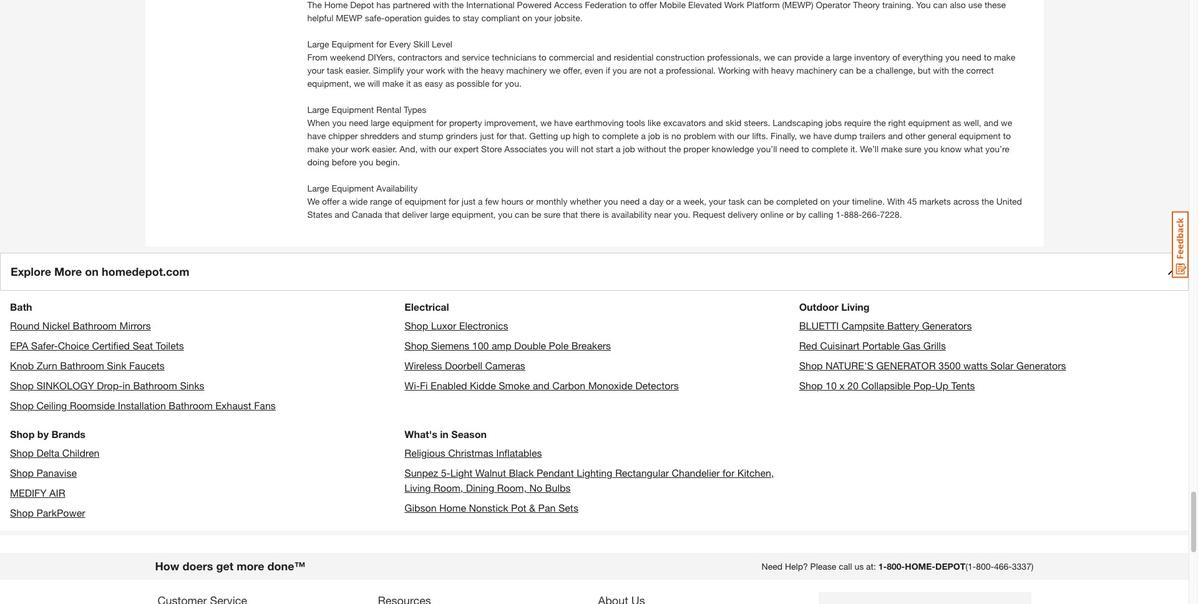 Task type: describe. For each thing, give the bounding box(es) containing it.
with right the working
[[753, 65, 769, 76]]

need down 'finally,'
[[780, 144, 799, 154]]

you down general on the right top of the page
[[924, 144, 938, 154]]

your up 888- at the top right of page
[[833, 196, 850, 207]]

make up doing at the left of the page
[[307, 144, 329, 154]]

make right 'we'll'
[[881, 144, 903, 154]]

correct
[[966, 65, 994, 76]]

your down contractors
[[407, 65, 424, 76]]

electronics
[[459, 320, 508, 332]]

platform
[[747, 0, 780, 10]]

a left day
[[642, 196, 647, 207]]

campsite
[[842, 320, 884, 332]]

breakers
[[571, 340, 611, 352]]

cameras
[[485, 360, 525, 372]]

we'll
[[860, 144, 879, 154]]

you left begin.
[[359, 157, 373, 167]]

the inside large equipment availability we offer a wide range of equipment for just a few hours or monthly whether you need a day or a week, your task can be completed on your timeline. with 45 markets across the united states and canada that deliver large equipment, you can be sure that there is availability near you. request delivery online or by calling 1-888-266-7228.
[[982, 196, 994, 207]]

availability
[[376, 183, 418, 194]]

shop panavise
[[10, 467, 77, 479]]

for right possible
[[492, 78, 503, 89]]

shop sinkology drop-in bathroom sinks link
[[10, 380, 204, 392]]

equipment for from
[[332, 39, 374, 50]]

we up getting
[[540, 118, 552, 128]]

up
[[936, 380, 949, 392]]

home for depot
[[324, 0, 348, 10]]

3337)
[[1012, 561, 1034, 572]]

with down stump
[[420, 144, 436, 154]]

wireless
[[405, 360, 442, 372]]

monoxide
[[588, 380, 633, 392]]

doing
[[307, 157, 329, 167]]

getting
[[529, 131, 558, 141]]

installation
[[118, 400, 166, 411]]

and down right
[[888, 131, 903, 141]]

2 room, from the left
[[497, 482, 527, 494]]

1 800- from the left
[[887, 561, 905, 572]]

large inside large equipment rental types when you need large equipment for property improvement, we have earthmoving tools like excavators and skid steers. landscaping jobs require the right equipment as well, and we have chipper shredders and stump grinders just for that. getting up high to complete a job is no problem with our lifts. finally, we have dump trailers and other general equipment to make your work easier. and, with our expert store associates you will not start a job without the proper knowledge you'll need to complete it. we'll make sure you know what you're doing before you begin.
[[371, 118, 390, 128]]

by inside large equipment availability we offer a wide range of equipment for just a few hours or monthly whether you need a day or a week, your task can be completed on your timeline. with 45 markets across the united states and canada that deliver large equipment, you can be sure that there is availability near you. request delivery online or by calling 1-888-266-7228.
[[796, 209, 806, 220]]

with right but
[[933, 65, 949, 76]]

grinders
[[446, 131, 478, 141]]

powered
[[517, 0, 552, 10]]

equipment down types
[[392, 118, 434, 128]]

federation
[[585, 0, 627, 10]]

2 heavy from the left
[[771, 65, 794, 76]]

even
[[585, 65, 603, 76]]

portable
[[862, 340, 900, 352]]

epa safer-choice certified seat toilets
[[10, 340, 184, 352]]

1 vertical spatial generators
[[1016, 360, 1066, 372]]

a left week,
[[676, 196, 681, 207]]

a left few at the top of the page
[[478, 196, 483, 207]]

at:
[[866, 561, 876, 572]]

roomside
[[70, 400, 115, 411]]

large inside large equipment for every skill level from weekend diyers, contractors and service technicians to commercial and residential construction professionals, we can provide a large inventory of everything you need to make your task easier. simplify your work with the heavy machinery we offer, even if you are not a professional. working with heavy machinery can be a challenge, but with the correct equipment, we will make it as easy as possible for you.
[[833, 52, 852, 63]]

shop siemens 100 amp double pole breakers
[[405, 340, 611, 352]]

kidde
[[470, 380, 496, 392]]

just inside large equipment availability we offer a wide range of equipment for just a few hours or monthly whether you need a day or a week, your task can be completed on your timeline. with 45 markets across the united states and canada that deliver large equipment, you can be sure that there is availability near you. request delivery online or by calling 1-888-266-7228.
[[462, 196, 476, 207]]

0 horizontal spatial by
[[37, 428, 49, 440]]

need inside large equipment availability we offer a wide range of equipment for just a few hours or monthly whether you need a day or a week, your task can be completed on your timeline. with 45 markets across the united states and canada that deliver large equipment, you can be sure that there is availability near you. request delivery online or by calling 1-888-266-7228.
[[620, 196, 640, 207]]

for up 'diyers,'
[[376, 39, 387, 50]]

home for nonstick
[[439, 502, 466, 514]]

2 machinery from the left
[[797, 65, 837, 76]]

amp
[[492, 340, 512, 352]]

rental
[[376, 104, 401, 115]]

can left "challenge,"
[[840, 65, 854, 76]]

shop 10 x 20 collapsible pop-up tents link
[[799, 380, 975, 392]]

we down the weekend
[[354, 78, 365, 89]]

1 room, from the left
[[434, 482, 463, 494]]

outdoor living
[[799, 301, 870, 313]]

with up possible
[[448, 65, 464, 76]]

epa
[[10, 340, 28, 352]]

1 horizontal spatial have
[[554, 118, 573, 128]]

panavise
[[36, 467, 77, 479]]

to up correct
[[984, 52, 992, 63]]

associates
[[504, 144, 547, 154]]

easier. inside large equipment for every skill level from weekend diyers, contractors and service technicians to commercial and residential construction professionals, we can provide a large inventory of everything you need to make your task easier. simplify your work with the heavy machinery we offer, even if you are not a professional. working with heavy machinery can be a challenge, but with the correct equipment, we will make it as easy as possible for you.
[[346, 65, 371, 76]]

you up availability
[[604, 196, 618, 207]]

feedback link image
[[1172, 211, 1189, 278]]

1- inside large equipment availability we offer a wide range of equipment for just a few hours or monthly whether you need a day or a week, your task can be completed on your timeline. with 45 markets across the united states and canada that deliver large equipment, you can be sure that there is availability near you. request delivery online or by calling 1-888-266-7228.
[[836, 209, 844, 220]]

your inside the home depot has partnered with the international powered access federation to offer mobile elevated work platform (mewp) operator theory training. you can also use these helpful mewp safe-operation guides to stay compliant on your jobsite.
[[535, 13, 552, 23]]

equipment up what
[[959, 131, 1001, 141]]

doorbell
[[445, 360, 482, 372]]

wi-fi enabled kidde smoke and carbon monoxide detectors
[[405, 380, 679, 392]]

1 horizontal spatial complete
[[812, 144, 848, 154]]

sunpez 5-light walnut black pendant lighting rectangular chandelier for kitchen, living room, dining room, no bulbs
[[405, 467, 774, 494]]

theory
[[853, 0, 880, 10]]

can left provide
[[778, 52, 792, 63]]

and right smoke
[[533, 380, 550, 392]]

1 vertical spatial job
[[623, 144, 635, 154]]

you down hours
[[498, 209, 512, 220]]

week,
[[684, 196, 707, 207]]

and right well,
[[984, 118, 999, 128]]

the up possible
[[466, 65, 479, 76]]

you right "if"
[[613, 65, 627, 76]]

sets
[[558, 502, 578, 514]]

shop for shop delta children
[[10, 447, 34, 459]]

for down improvement,
[[497, 131, 507, 141]]

to up you're
[[1003, 131, 1011, 141]]

it
[[406, 78, 411, 89]]

you right the everything
[[945, 52, 960, 63]]

a down tools
[[641, 131, 646, 141]]

toilets
[[156, 340, 184, 352]]

and left skid
[[708, 118, 723, 128]]

mewp
[[336, 13, 363, 23]]

make down "simplify"
[[382, 78, 404, 89]]

to right the federation
[[629, 0, 637, 10]]

2 that from the left
[[563, 209, 578, 220]]

shop by brands
[[10, 428, 85, 440]]

range
[[370, 196, 392, 207]]

will inside large equipment for every skill level from weekend diyers, contractors and service technicians to commercial and residential construction professionals, we can provide a large inventory of everything you need to make your task easier. simplify your work with the heavy machinery we offer, even if you are not a professional. working with heavy machinery can be a challenge, but with the correct equipment, we will make it as easy as possible for you.
[[368, 78, 380, 89]]

is inside large equipment availability we offer a wide range of equipment for just a few hours or monthly whether you need a day or a week, your task can be completed on your timeline. with 45 markets across the united states and canada that deliver large equipment, you can be sure that there is availability near you. request delivery online or by calling 1-888-266-7228.
[[603, 209, 609, 220]]

season
[[451, 428, 487, 440]]

2 horizontal spatial have
[[813, 131, 832, 141]]

you. inside large equipment for every skill level from weekend diyers, contractors and service technicians to commercial and residential construction professionals, we can provide a large inventory of everything you need to make your task easier. simplify your work with the heavy machinery we offer, even if you are not a professional. working with heavy machinery can be a challenge, but with the correct equipment, we will make it as easy as possible for you.
[[505, 78, 522, 89]]

knob
[[10, 360, 34, 372]]

to down earthmoving
[[592, 131, 600, 141]]

5-
[[441, 467, 450, 479]]

bulbs
[[545, 482, 571, 494]]

no
[[671, 131, 681, 141]]

just inside large equipment rental types when you need large equipment for property improvement, we have earthmoving tools like excavators and skid steers. landscaping jobs require the right equipment as well, and we have chipper shredders and stump grinders just for that. getting up high to complete a job is no problem with our lifts. finally, we have dump trailers and other general equipment to make your work easier. and, with our expert store associates you will not start a job without the proper knowledge you'll need to complete it. we'll make sure you know what you're doing before you begin.
[[480, 131, 494, 141]]

the up trailers
[[874, 118, 886, 128]]

nickel
[[42, 320, 70, 332]]

lighting
[[577, 467, 612, 479]]

large for large equipment availability we offer a wide range of equipment for just a few hours or monthly whether you need a day or a week, your task can be completed on your timeline. with 45 markets across the united states and canada that deliver large equipment, you can be sure that there is availability near you. request delivery online or by calling 1-888-266-7228.
[[307, 183, 329, 194]]

shop for shop nature's generator 3500 watts solar generators
[[799, 360, 823, 372]]

property
[[449, 118, 482, 128]]

training.
[[882, 0, 914, 10]]

for up stump
[[436, 118, 447, 128]]

light
[[450, 467, 473, 479]]

and up and,
[[402, 131, 416, 141]]

a down "construction"
[[659, 65, 664, 76]]

1 vertical spatial be
[[764, 196, 774, 207]]

shop for shop by brands
[[10, 428, 35, 440]]

begin.
[[376, 157, 400, 167]]

simplify
[[373, 65, 404, 76]]

and inside large equipment availability we offer a wide range of equipment for just a few hours or monthly whether you need a day or a week, your task can be completed on your timeline. with 45 markets across the united states and canada that deliver large equipment, you can be sure that there is availability near you. request delivery online or by calling 1-888-266-7228.
[[335, 209, 349, 220]]

with up knowledge
[[718, 131, 735, 141]]

to down landscaping
[[802, 144, 809, 154]]

2 800- from the left
[[976, 561, 994, 572]]

red cuisinart portable gas grills link
[[799, 340, 946, 352]]

1 machinery from the left
[[506, 65, 547, 76]]

your up request
[[709, 196, 726, 207]]

shop for shop ceiling roomside installation bathroom exhaust fans
[[10, 400, 34, 411]]

we up you're
[[1001, 118, 1012, 128]]

1 that from the left
[[385, 209, 400, 220]]

and,
[[400, 144, 418, 154]]

as inside large equipment rental types when you need large equipment for property improvement, we have earthmoving tools like excavators and skid steers. landscaping jobs require the right equipment as well, and we have chipper shredders and stump grinders just for that. getting up high to complete a job is no problem with our lifts. finally, we have dump trailers and other general equipment to make your work easier. and, with our expert store associates you will not start a job without the proper knowledge you'll need to complete it. we'll make sure you know what you're doing before you begin.
[[952, 118, 961, 128]]

bathroom up epa safer-choice certified seat toilets
[[73, 320, 117, 332]]

shop for shop panavise
[[10, 467, 34, 479]]

on inside large equipment availability we offer a wide range of equipment for just a few hours or monthly whether you need a day or a week, your task can be completed on your timeline. with 45 markets across the united states and canada that deliver large equipment, you can be sure that there is availability near you. request delivery online or by calling 1-888-266-7228.
[[820, 196, 830, 207]]

outdoor
[[799, 301, 839, 313]]

0 horizontal spatial in
[[123, 380, 130, 392]]

offer inside large equipment availability we offer a wide range of equipment for just a few hours or monthly whether you need a day or a week, your task can be completed on your timeline. with 45 markets across the united states and canada that deliver large equipment, you can be sure that there is availability near you. request delivery online or by calling 1-888-266-7228.
[[322, 196, 340, 207]]

explore
[[11, 265, 51, 279]]

knob zurn bathroom sink faucets link
[[10, 360, 165, 372]]

equipment for wide
[[332, 183, 374, 194]]

shop for shop luxor electronics
[[405, 320, 428, 332]]

is inside large equipment rental types when you need large equipment for property improvement, we have earthmoving tools like excavators and skid steers. landscaping jobs require the right equipment as well, and we have chipper shredders and stump grinders just for that. getting up high to complete a job is no problem with our lifts. finally, we have dump trailers and other general equipment to make your work easier. and, with our expert store associates you will not start a job without the proper knowledge you'll need to complete it. we'll make sure you know what you're doing before you begin.
[[663, 131, 669, 141]]

are
[[629, 65, 642, 76]]

construction
[[656, 52, 705, 63]]

a right start
[[616, 144, 621, 154]]

will inside large equipment rental types when you need large equipment for property improvement, we have earthmoving tools like excavators and skid steers. landscaping jobs require the right equipment as well, and we have chipper shredders and stump grinders just for that. getting up high to complete a job is no problem with our lifts. finally, we have dump trailers and other general equipment to make your work easier. and, with our expert store associates you will not start a job without the proper knowledge you'll need to complete it. we'll make sure you know what you're doing before you begin.
[[566, 144, 579, 154]]

red cuisinart portable gas grills
[[799, 340, 946, 352]]

depot
[[350, 0, 374, 10]]

sink
[[107, 360, 126, 372]]

sure inside large equipment rental types when you need large equipment for property improvement, we have earthmoving tools like excavators and skid steers. landscaping jobs require the right equipment as well, and we have chipper shredders and stump grinders just for that. getting up high to complete a job is no problem with our lifts. finally, we have dump trailers and other general equipment to make your work easier. and, with our expert store associates you will not start a job without the proper knowledge you'll need to complete it. we'll make sure you know what you're doing before you begin.
[[905, 144, 922, 154]]

cuisinart
[[820, 340, 860, 352]]

the inside the home depot has partnered with the international powered access federation to offer mobile elevated work platform (mewp) operator theory training. you can also use these helpful mewp safe-operation guides to stay compliant on your jobsite.
[[452, 0, 464, 10]]

sunpez 5-light walnut black pendant lighting rectangular chandelier for kitchen, living room, dining room, no bulbs link
[[405, 467, 774, 494]]

more
[[237, 559, 264, 573]]

homedepot.com
[[102, 265, 189, 279]]

delivery
[[728, 209, 758, 220]]

if
[[606, 65, 610, 76]]

elevated
[[688, 0, 722, 10]]

equipment up general on the right top of the page
[[908, 118, 950, 128]]

0 horizontal spatial or
[[526, 196, 534, 207]]

bathroom down sinks
[[169, 400, 213, 411]]

chipper
[[328, 131, 358, 141]]

problem
[[684, 131, 716, 141]]

ceiling
[[36, 400, 67, 411]]

not inside large equipment rental types when you need large equipment for property improvement, we have earthmoving tools like excavators and skid steers. landscaping jobs require the right equipment as well, and we have chipper shredders and stump grinders just for that. getting up high to complete a job is no problem with our lifts. finally, we have dump trailers and other general equipment to make your work easier. and, with our expert store associates you will not start a job without the proper knowledge you'll need to complete it. we'll make sure you know what you're doing before you begin.
[[581, 144, 594, 154]]

to right technicians
[[539, 52, 547, 63]]

skill
[[413, 39, 429, 50]]

bathroom down choice
[[60, 360, 104, 372]]

grills
[[923, 340, 946, 352]]

on inside the home depot has partnered with the international powered access federation to offer mobile elevated work platform (mewp) operator theory training. you can also use these helpful mewp safe-operation guides to stay compliant on your jobsite.
[[522, 13, 532, 23]]

2 vertical spatial be
[[532, 209, 541, 220]]

gibson home nonstick pot & pan sets link
[[405, 502, 578, 514]]

the left correct
[[952, 65, 964, 76]]

knob zurn bathroom sink faucets
[[10, 360, 165, 372]]

be inside large equipment for every skill level from weekend diyers, contractors and service technicians to commercial and residential construction professionals, we can provide a large inventory of everything you need to make your task easier. simplify your work with the heavy machinery we offer, even if you are not a professional. working with heavy machinery can be a challenge, but with the correct equipment, we will make it as easy as possible for you.
[[856, 65, 866, 76]]

completed
[[776, 196, 818, 207]]

across
[[953, 196, 979, 207]]

your down from
[[307, 65, 325, 76]]

stay
[[463, 13, 479, 23]]

deliver
[[402, 209, 428, 220]]

states
[[307, 209, 332, 220]]

medify air link
[[10, 487, 65, 499]]

equipment inside large equipment availability we offer a wide range of equipment for just a few hours or monthly whether you need a day or a week, your task can be completed on your timeline. with 45 markets across the united states and canada that deliver large equipment, you can be sure that there is availability near you. request delivery online or by calling 1-888-266-7228.
[[405, 196, 446, 207]]

you up chipper
[[332, 118, 347, 128]]

you
[[916, 0, 931, 10]]

shop for shop parkpower
[[10, 507, 34, 519]]

can down hours
[[515, 209, 529, 220]]

to left stay
[[453, 13, 460, 23]]



Task type: locate. For each thing, give the bounding box(es) containing it.
near
[[654, 209, 671, 220]]

you.
[[505, 78, 522, 89], [674, 209, 691, 220]]

1 horizontal spatial machinery
[[797, 65, 837, 76]]

1 horizontal spatial 1-
[[879, 561, 887, 572]]

888-
[[844, 209, 862, 220]]

what's
[[405, 428, 437, 440]]

equipment up deliver
[[405, 196, 446, 207]]

depot
[[936, 561, 966, 572]]

equipment inside large equipment rental types when you need large equipment for property improvement, we have earthmoving tools like excavators and skid steers. landscaping jobs require the right equipment as well, and we have chipper shredders and stump grinders just for that. getting up high to complete a job is no problem with our lifts. finally, we have dump trailers and other general equipment to make your work easier. and, with our expert store associates you will not start a job without the proper knowledge you'll need to complete it. we'll make sure you know what you're doing before you begin.
[[332, 104, 374, 115]]

0 horizontal spatial machinery
[[506, 65, 547, 76]]

shop down red
[[799, 360, 823, 372]]

zurn
[[37, 360, 57, 372]]

pole
[[549, 340, 569, 352]]

shop luxor electronics link
[[405, 320, 508, 332]]

on up the calling
[[820, 196, 830, 207]]

0 vertical spatial sure
[[905, 144, 922, 154]]

need up chipper
[[349, 118, 368, 128]]

for inside large equipment availability we offer a wide range of equipment for just a few hours or monthly whether you need a day or a week, your task can be completed on your timeline. with 45 markets across the united states and canada that deliver large equipment, you can be sure that there is availability near you. request delivery online or by calling 1-888-266-7228.
[[449, 196, 459, 207]]

1 horizontal spatial room,
[[497, 482, 527, 494]]

1 vertical spatial home
[[439, 502, 466, 514]]

be down "inventory"
[[856, 65, 866, 76]]

online
[[760, 209, 784, 220]]

shop ceiling roomside installation bathroom exhaust fans
[[10, 400, 276, 411]]

level
[[432, 39, 452, 50]]

0 vertical spatial equipment
[[332, 39, 374, 50]]

0 horizontal spatial have
[[307, 131, 326, 141]]

with inside the home depot has partnered with the international powered access federation to offer mobile elevated work platform (mewp) operator theory training. you can also use these helpful mewp safe-operation guides to stay compliant on your jobsite.
[[433, 0, 449, 10]]

nonstick
[[469, 502, 508, 514]]

1 horizontal spatial living
[[841, 301, 870, 313]]

1 horizontal spatial task
[[729, 196, 745, 207]]

1 vertical spatial 1-
[[879, 561, 887, 572]]

1 vertical spatial by
[[37, 428, 49, 440]]

whether
[[570, 196, 601, 207]]

large equipment rental types when you need large equipment for property improvement, we have earthmoving tools like excavators and skid steers. landscaping jobs require the right equipment as well, and we have chipper shredders and stump grinders just for that. getting up high to complete a job is no problem with our lifts. finally, we have dump trailers and other general equipment to make your work easier. and, with our expert store associates you will not start a job without the proper knowledge you'll need to complete it. we'll make sure you know what you're doing before you begin.
[[307, 104, 1012, 167]]

easier. inside large equipment rental types when you need large equipment for property improvement, we have earthmoving tools like excavators and skid steers. landscaping jobs require the right equipment as well, and we have chipper shredders and stump grinders just for that. getting up high to complete a job is no problem with our lifts. finally, we have dump trailers and other general equipment to make your work easier. and, with our expert store associates you will not start a job without the proper knowledge you'll need to complete it. we'll make sure you know what you're doing before you begin.
[[372, 144, 397, 154]]

living down sunpez
[[405, 482, 431, 494]]

1 horizontal spatial will
[[566, 144, 579, 154]]

1 horizontal spatial on
[[522, 13, 532, 23]]

is left no
[[663, 131, 669, 141]]

3500
[[939, 360, 961, 372]]

red
[[799, 340, 817, 352]]

work inside large equipment for every skill level from weekend diyers, contractors and service technicians to commercial and residential construction professionals, we can provide a large inventory of everything you need to make your task easier. simplify your work with the heavy machinery we offer, even if you are not a professional. working with heavy machinery can be a challenge, but with the correct equipment, we will make it as easy as possible for you.
[[426, 65, 445, 76]]

shop down electrical
[[405, 320, 428, 332]]

weekend
[[330, 52, 365, 63]]

not
[[644, 65, 657, 76], [581, 144, 594, 154]]

parkpower
[[36, 507, 85, 519]]

shop panavise link
[[10, 467, 77, 479]]

sure inside large equipment availability we offer a wide range of equipment for just a few hours or monthly whether you need a day or a week, your task can be completed on your timeline. with 45 markets across the united states and canada that deliver large equipment, you can be sure that there is availability near you. request delivery online or by calling 1-888-266-7228.
[[544, 209, 561, 220]]

0 vertical spatial of
[[893, 52, 900, 63]]

task inside large equipment availability we offer a wide range of equipment for just a few hours or monthly whether you need a day or a week, your task can be completed on your timeline. with 45 markets across the united states and canada that deliver large equipment, you can be sure that there is availability near you. request delivery online or by calling 1-888-266-7228.
[[729, 196, 745, 207]]

1 vertical spatial work
[[351, 144, 370, 154]]

pendant
[[537, 467, 574, 479]]

1 horizontal spatial in
[[440, 428, 449, 440]]

our
[[737, 131, 750, 141], [439, 144, 452, 154]]

up
[[560, 131, 571, 141]]

home
[[324, 0, 348, 10], [439, 502, 466, 514]]

0 vertical spatial living
[[841, 301, 870, 313]]

shop up shop delta children link on the left bottom of the page
[[10, 428, 35, 440]]

1 horizontal spatial home
[[439, 502, 466, 514]]

you. inside large equipment availability we offer a wide range of equipment for just a few hours or monthly whether you need a day or a week, your task can be completed on your timeline. with 45 markets across the united states and canada that deliver large equipment, you can be sure that there is availability near you. request delivery online or by calling 1-888-266-7228.
[[674, 209, 691, 220]]

shop for shop sinkology drop-in bathroom sinks
[[10, 380, 34, 392]]

0 horizontal spatial you.
[[505, 78, 522, 89]]

0 horizontal spatial room,
[[434, 482, 463, 494]]

1 horizontal spatial that
[[563, 209, 578, 220]]

equipment, inside large equipment availability we offer a wide range of equipment for just a few hours or monthly whether you need a day or a week, your task can be completed on your timeline. with 45 markets across the united states and canada that deliver large equipment, you can be sure that there is availability near you. request delivery online or by calling 1-888-266-7228.
[[452, 209, 496, 220]]

shop for shop 10 x 20 collapsible pop-up tents
[[799, 380, 823, 392]]

1 vertical spatial equipment,
[[452, 209, 496, 220]]

800- right at:
[[887, 561, 905, 572]]

2 large from the top
[[307, 104, 329, 115]]

carbon
[[552, 380, 585, 392]]

1 vertical spatial living
[[405, 482, 431, 494]]

need up correct
[[962, 52, 982, 63]]

0 vertical spatial offer
[[639, 0, 657, 10]]

3 large from the top
[[307, 183, 329, 194]]

international
[[466, 0, 515, 10]]

2 horizontal spatial or
[[786, 209, 794, 220]]

1 horizontal spatial our
[[737, 131, 750, 141]]

you. down week,
[[674, 209, 691, 220]]

shop left ceiling
[[10, 400, 34, 411]]

2 horizontal spatial as
[[952, 118, 961, 128]]

that left there
[[563, 209, 578, 220]]

equipment inside large equipment availability we offer a wide range of equipment for just a few hours or monthly whether you need a day or a week, your task can be completed on your timeline. with 45 markets across the united states and canada that deliver large equipment, you can be sure that there is availability near you. request delivery online or by calling 1-888-266-7228.
[[332, 183, 374, 194]]

service
[[462, 52, 490, 63]]

2 vertical spatial large
[[430, 209, 449, 220]]

0 vertical spatial task
[[327, 65, 343, 76]]

1 horizontal spatial as
[[445, 78, 454, 89]]

battery
[[887, 320, 919, 332]]

of inside large equipment availability we offer a wide range of equipment for just a few hours or monthly whether you need a day or a week, your task can be completed on your timeline. with 45 markets across the united states and canada that deliver large equipment, you can be sure that there is availability near you. request delivery online or by calling 1-888-266-7228.
[[395, 196, 402, 207]]

you'll
[[757, 144, 777, 154]]

home inside the home depot has partnered with the international powered access federation to offer mobile elevated work platform (mewp) operator theory training. you can also use these helpful mewp safe-operation guides to stay compliant on your jobsite.
[[324, 0, 348, 10]]

0 vertical spatial in
[[123, 380, 130, 392]]

0 vertical spatial home
[[324, 0, 348, 10]]

1 horizontal spatial or
[[666, 196, 674, 207]]

how doers get more done™
[[155, 559, 305, 573]]

heavy right the working
[[771, 65, 794, 76]]

can right you
[[933, 0, 947, 10]]

wi-fi enabled kidde smoke and carbon monoxide detectors link
[[405, 380, 679, 392]]

room,
[[434, 482, 463, 494], [497, 482, 527, 494]]

make down these at the right top of page
[[994, 52, 1016, 63]]

and down level
[[445, 52, 459, 63]]

and
[[445, 52, 459, 63], [597, 52, 611, 63], [708, 118, 723, 128], [984, 118, 999, 128], [402, 131, 416, 141], [888, 131, 903, 141], [335, 209, 349, 220], [533, 380, 550, 392]]

equipment for need
[[332, 104, 374, 115]]

on inside dropdown button
[[85, 265, 99, 279]]

the
[[452, 0, 464, 10], [466, 65, 479, 76], [952, 65, 964, 76], [874, 118, 886, 128], [669, 144, 681, 154], [982, 196, 994, 207]]

be up online
[[764, 196, 774, 207]]

1 vertical spatial in
[[440, 428, 449, 440]]

1 horizontal spatial 800-
[[976, 561, 994, 572]]

generators up grills
[[922, 320, 972, 332]]

need inside large equipment for every skill level from weekend diyers, contractors and service technicians to commercial and residential construction professionals, we can provide a large inventory of everything you need to make your task easier. simplify your work with the heavy machinery we offer, even if you are not a professional. working with heavy machinery can be a challenge, but with the correct equipment, we will make it as easy as possible for you.
[[962, 52, 982, 63]]

you. down technicians
[[505, 78, 522, 89]]

as left well,
[[952, 118, 961, 128]]

1 horizontal spatial you.
[[674, 209, 691, 220]]

we right professionals,
[[764, 52, 775, 63]]

0 vertical spatial easier.
[[346, 65, 371, 76]]

1 horizontal spatial just
[[480, 131, 494, 141]]

we down landscaping
[[800, 131, 811, 141]]

1 vertical spatial is
[[603, 209, 609, 220]]

sunpez
[[405, 467, 438, 479]]

room, down black
[[497, 482, 527, 494]]

shop for shop siemens 100 amp double pole breakers
[[405, 340, 428, 352]]

generators
[[922, 320, 972, 332], [1016, 360, 1066, 372]]

large inside large equipment availability we offer a wide range of equipment for just a few hours or monthly whether you need a day or a week, your task can be completed on your timeline. with 45 markets across the united states and canada that deliver large equipment, you can be sure that there is availability near you. request delivery online or by calling 1-888-266-7228.
[[307, 183, 329, 194]]

0 horizontal spatial living
[[405, 482, 431, 494]]

1 horizontal spatial generators
[[1016, 360, 1066, 372]]

that down range
[[385, 209, 400, 220]]

shredders
[[360, 131, 399, 141]]

store
[[481, 144, 502, 154]]

a right provide
[[826, 52, 831, 63]]

shop ceiling roomside installation bathroom exhaust fans link
[[10, 400, 276, 411]]

1 horizontal spatial easier.
[[372, 144, 397, 154]]

offer inside the home depot has partnered with the international powered access federation to offer mobile elevated work platform (mewp) operator theory training. you can also use these helpful mewp safe-operation guides to stay compliant on your jobsite.
[[639, 0, 657, 10]]

0 horizontal spatial sure
[[544, 209, 561, 220]]

commercial
[[549, 52, 594, 63]]

generator
[[876, 360, 936, 372]]

not right are
[[644, 65, 657, 76]]

0 horizontal spatial home
[[324, 0, 348, 10]]

0 horizontal spatial just
[[462, 196, 476, 207]]

0 vertical spatial by
[[796, 209, 806, 220]]

1 horizontal spatial job
[[648, 131, 660, 141]]

expert
[[454, 144, 479, 154]]

large up shredders
[[371, 118, 390, 128]]

1 vertical spatial not
[[581, 144, 594, 154]]

0 vertical spatial our
[[737, 131, 750, 141]]

generators right solar
[[1016, 360, 1066, 372]]

jobs
[[825, 118, 842, 128]]

access
[[554, 0, 583, 10]]

equipment inside large equipment for every skill level from weekend diyers, contractors and service technicians to commercial and residential construction professionals, we can provide a large inventory of everything you need to make your task easier. simplify your work with the heavy machinery we offer, even if you are not a professional. working with heavy machinery can be a challenge, but with the correct equipment, we will make it as easy as possible for you.
[[332, 39, 374, 50]]

job down like
[[648, 131, 660, 141]]

home up mewp
[[324, 0, 348, 10]]

on right more
[[85, 265, 99, 279]]

gibson home nonstick pot & pan sets
[[405, 502, 578, 514]]

1- right the calling
[[836, 209, 844, 220]]

a down "inventory"
[[869, 65, 873, 76]]

solar
[[991, 360, 1014, 372]]

0 horizontal spatial offer
[[322, 196, 340, 207]]

equipment
[[332, 39, 374, 50], [332, 104, 374, 115], [332, 183, 374, 194]]

for inside sunpez 5-light walnut black pendant lighting rectangular chandelier for kitchen, living room, dining room, no bulbs
[[723, 467, 735, 479]]

large left "inventory"
[[833, 52, 852, 63]]

machinery down technicians
[[506, 65, 547, 76]]

equipment up 'wide' at the left of page
[[332, 183, 374, 194]]

inventory
[[854, 52, 890, 63]]

large for large equipment for every skill level from weekend diyers, contractors and service technicians to commercial and residential construction professionals, we can provide a large inventory of everything you need to make your task easier. simplify your work with the heavy machinery we offer, even if you are not a professional. working with heavy machinery can be a challenge, but with the correct equipment, we will make it as easy as possible for you.
[[307, 39, 329, 50]]

large equipment for every skill level from weekend diyers, contractors and service technicians to commercial and residential construction professionals, we can provide a large inventory of everything you need to make your task easier. simplify your work with the heavy machinery we offer, even if you are not a professional. working with heavy machinery can be a challenge, but with the correct equipment, we will make it as easy as possible for you.
[[307, 39, 1016, 89]]

0 horizontal spatial complete
[[602, 131, 639, 141]]

you're
[[986, 144, 1010, 154]]

0 vertical spatial is
[[663, 131, 669, 141]]

800- right depot
[[976, 561, 994, 572]]

1 equipment from the top
[[332, 39, 374, 50]]

1 vertical spatial just
[[462, 196, 476, 207]]

1 horizontal spatial equipment,
[[452, 209, 496, 220]]

2 vertical spatial equipment
[[332, 183, 374, 194]]

to
[[629, 0, 637, 10], [453, 13, 460, 23], [539, 52, 547, 63], [984, 52, 992, 63], [592, 131, 600, 141], [1003, 131, 1011, 141], [802, 144, 809, 154]]

more
[[54, 265, 82, 279]]

steers.
[[744, 118, 770, 128]]

doers
[[183, 559, 213, 573]]

of up "challenge,"
[[893, 52, 900, 63]]

there
[[580, 209, 600, 220]]

easier. up begin.
[[372, 144, 397, 154]]

2 horizontal spatial be
[[856, 65, 866, 76]]

1 vertical spatial you.
[[674, 209, 691, 220]]

well,
[[964, 118, 981, 128]]

large inside large equipment for every skill level from weekend diyers, contractors and service technicians to commercial and residential construction professionals, we can provide a large inventory of everything you need to make your task easier. simplify your work with the heavy machinery we offer, even if you are not a professional. working with heavy machinery can be a challenge, but with the correct equipment, we will make it as easy as possible for you.
[[307, 39, 329, 50]]

0 vertical spatial equipment,
[[307, 78, 351, 89]]

pop-
[[914, 380, 936, 392]]

0 horizontal spatial generators
[[922, 320, 972, 332]]

religious christmas inflatables link
[[405, 447, 542, 459]]

can up delivery
[[747, 196, 762, 207]]

1 horizontal spatial sure
[[905, 144, 922, 154]]

0 vertical spatial complete
[[602, 131, 639, 141]]

0 horizontal spatial 1-
[[836, 209, 844, 220]]

our down stump
[[439, 144, 452, 154]]

1 horizontal spatial large
[[430, 209, 449, 220]]

large inside large equipment availability we offer a wide range of equipment for just a few hours or monthly whether you need a day or a week, your task can be completed on your timeline. with 45 markets across the united states and canada that deliver large equipment, you can be sure that there is availability near you. request delivery online or by calling 1-888-266-7228.
[[430, 209, 449, 220]]

0 horizontal spatial is
[[603, 209, 609, 220]]

equipment, down from
[[307, 78, 351, 89]]

enabled
[[431, 380, 467, 392]]

we
[[307, 196, 320, 207]]

large up we
[[307, 183, 329, 194]]

bathroom down 'faucets'
[[133, 380, 177, 392]]

1 horizontal spatial heavy
[[771, 65, 794, 76]]

large inside large equipment rental types when you need large equipment for property improvement, we have earthmoving tools like excavators and skid steers. landscaping jobs require the right equipment as well, and we have chipper shredders and stump grinders just for that. getting up high to complete a job is no problem with our lifts. finally, we have dump trailers and other general equipment to make your work easier. and, with our expert store associates you will not start a job without the proper knowledge you'll need to complete it. we'll make sure you know what you're doing before you begin.
[[307, 104, 329, 115]]

0 horizontal spatial not
[[581, 144, 594, 154]]

in down sink
[[123, 380, 130, 392]]

1 heavy from the left
[[481, 65, 504, 76]]

0 vertical spatial not
[[644, 65, 657, 76]]

working
[[718, 65, 750, 76]]

offer left mobile
[[639, 0, 657, 10]]

shop down the medify
[[10, 507, 34, 519]]

1 vertical spatial sure
[[544, 209, 561, 220]]

1 horizontal spatial is
[[663, 131, 669, 141]]

shop 10 x 20 collapsible pop-up tents
[[799, 380, 975, 392]]

(1-
[[966, 561, 976, 572]]

certified
[[92, 340, 130, 352]]

0 horizontal spatial our
[[439, 144, 452, 154]]

living inside sunpez 5-light walnut black pendant lighting rectangular chandelier for kitchen, living room, dining room, no bulbs
[[405, 482, 431, 494]]

your down powered
[[535, 13, 552, 23]]

with
[[433, 0, 449, 10], [448, 65, 464, 76], [753, 65, 769, 76], [933, 65, 949, 76], [718, 131, 735, 141], [420, 144, 436, 154]]

you down up
[[549, 144, 564, 154]]

faucets
[[129, 360, 165, 372]]

1 horizontal spatial offer
[[639, 0, 657, 10]]

equipment
[[392, 118, 434, 128], [908, 118, 950, 128], [959, 131, 1001, 141], [405, 196, 446, 207]]

as right it
[[413, 78, 422, 89]]

you
[[945, 52, 960, 63], [613, 65, 627, 76], [332, 118, 347, 128], [549, 144, 564, 154], [924, 144, 938, 154], [359, 157, 373, 167], [604, 196, 618, 207], [498, 209, 512, 220]]

help?
[[785, 561, 808, 572]]

task down the weekend
[[327, 65, 343, 76]]

or right day
[[666, 196, 674, 207]]

job left without
[[623, 144, 635, 154]]

timeline.
[[852, 196, 885, 207]]

of inside large equipment for every skill level from weekend diyers, contractors and service technicians to commercial and residential construction professionals, we can provide a large inventory of everything you need to make your task easier. simplify your work with the heavy machinery we offer, even if you are not a professional. working with heavy machinery can be a challenge, but with the correct equipment, we will make it as easy as possible for you.
[[893, 52, 900, 63]]

epa safer-choice certified seat toilets link
[[10, 340, 184, 352]]

1 vertical spatial easier.
[[372, 144, 397, 154]]

stump
[[419, 131, 443, 141]]

work inside large equipment rental types when you need large equipment for property improvement, we have earthmoving tools like excavators and skid steers. landscaping jobs require the right equipment as well, and we have chipper shredders and stump grinders just for that. getting up high to complete a job is no problem with our lifts. finally, we have dump trailers and other general equipment to make your work easier. and, with our expert store associates you will not start a job without the proper knowledge you'll need to complete it. we'll make sure you know what you're doing before you begin.
[[351, 144, 370, 154]]

0 vertical spatial work
[[426, 65, 445, 76]]

or down completed
[[786, 209, 794, 220]]

sure down other
[[905, 144, 922, 154]]

shop nature's generator 3500 watts solar generators
[[799, 360, 1066, 372]]

0 horizontal spatial large
[[371, 118, 390, 128]]

0 horizontal spatial as
[[413, 78, 422, 89]]

by up delta
[[37, 428, 49, 440]]

sure down the monthly
[[544, 209, 561, 220]]

2 horizontal spatial on
[[820, 196, 830, 207]]

please
[[810, 561, 836, 572]]

can inside the home depot has partnered with the international powered access federation to offer mobile elevated work platform (mewp) operator theory training. you can also use these helpful mewp safe-operation guides to stay compliant on your jobsite.
[[933, 0, 947, 10]]

just left few at the top of the page
[[462, 196, 476, 207]]

1 vertical spatial offer
[[322, 196, 340, 207]]

explore more on homedepot.com button
[[0, 253, 1189, 291]]

0 vertical spatial job
[[648, 131, 660, 141]]

room, down '5-'
[[434, 482, 463, 494]]

2 horizontal spatial large
[[833, 52, 852, 63]]

0 vertical spatial large
[[833, 52, 852, 63]]

will
[[368, 78, 380, 89], [566, 144, 579, 154]]

0 horizontal spatial task
[[327, 65, 343, 76]]

offer up states on the top
[[322, 196, 340, 207]]

0 horizontal spatial equipment,
[[307, 78, 351, 89]]

shop down knob
[[10, 380, 34, 392]]

1 vertical spatial large
[[371, 118, 390, 128]]

1 vertical spatial of
[[395, 196, 402, 207]]

1 vertical spatial will
[[566, 144, 579, 154]]

everything
[[903, 52, 943, 63]]

1 vertical spatial complete
[[812, 144, 848, 154]]

your inside large equipment rental types when you need large equipment for property improvement, we have earthmoving tools like excavators and skid steers. landscaping jobs require the right equipment as well, and we have chipper shredders and stump grinders just for that. getting up high to complete a job is no problem with our lifts. finally, we have dump trailers and other general equipment to make your work easier. and, with our expert store associates you will not start a job without the proper knowledge you'll need to complete it. we'll make sure you know what you're doing before you begin.
[[331, 144, 348, 154]]

0 horizontal spatial be
[[532, 209, 541, 220]]

1 vertical spatial equipment
[[332, 104, 374, 115]]

0 horizontal spatial job
[[623, 144, 635, 154]]

1 vertical spatial large
[[307, 104, 329, 115]]

or right hours
[[526, 196, 534, 207]]

2 equipment from the top
[[332, 104, 374, 115]]

work up easy
[[426, 65, 445, 76]]

round
[[10, 320, 40, 332]]

not inside large equipment for every skill level from weekend diyers, contractors and service technicians to commercial and residential construction professionals, we can provide a large inventory of everything you need to make your task easier. simplify your work with the heavy machinery we offer, even if you are not a professional. working with heavy machinery can be a challenge, but with the correct equipment, we will make it as easy as possible for you.
[[644, 65, 657, 76]]

make
[[994, 52, 1016, 63], [382, 78, 404, 89], [307, 144, 329, 154], [881, 144, 903, 154]]

3 equipment from the top
[[332, 183, 374, 194]]

1 horizontal spatial work
[[426, 65, 445, 76]]

a left 'wide' at the left of page
[[342, 196, 347, 207]]

the down no
[[669, 144, 681, 154]]

0 vertical spatial generators
[[922, 320, 972, 332]]

equipment, inside large equipment for every skill level from weekend diyers, contractors and service technicians to commercial and residential construction professionals, we can provide a large inventory of everything you need to make your task easier. simplify your work with the heavy machinery we offer, even if you are not a professional. working with heavy machinery can be a challenge, but with the correct equipment, we will make it as easy as possible for you.
[[307, 78, 351, 89]]

we left offer,
[[549, 65, 561, 76]]

have up up
[[554, 118, 573, 128]]

easier. down the weekend
[[346, 65, 371, 76]]

need up availability
[[620, 196, 640, 207]]

complete down dump
[[812, 144, 848, 154]]

for left kitchen,
[[723, 467, 735, 479]]

0 vertical spatial be
[[856, 65, 866, 76]]

1 large from the top
[[307, 39, 329, 50]]

large for large equipment rental types when you need large equipment for property improvement, we have earthmoving tools like excavators and skid steers. landscaping jobs require the right equipment as well, and we have chipper shredders and stump grinders just for that. getting up high to complete a job is no problem with our lifts. finally, we have dump trailers and other general equipment to make your work easier. and, with our expert store associates you will not start a job without the proper knowledge you'll need to complete it. we'll make sure you know what you're doing before you begin.
[[307, 104, 329, 115]]

and up "if"
[[597, 52, 611, 63]]

will down "simplify"
[[368, 78, 380, 89]]

task inside large equipment for every skill level from weekend diyers, contractors and service technicians to commercial and residential construction professionals, we can provide a large inventory of everything you need to make your task easier. simplify your work with the heavy machinery we offer, even if you are not a professional. working with heavy machinery can be a challenge, but with the correct equipment, we will make it as easy as possible for you.
[[327, 65, 343, 76]]



Task type: vqa. For each thing, say whether or not it's contained in the screenshot.
Customer
no



